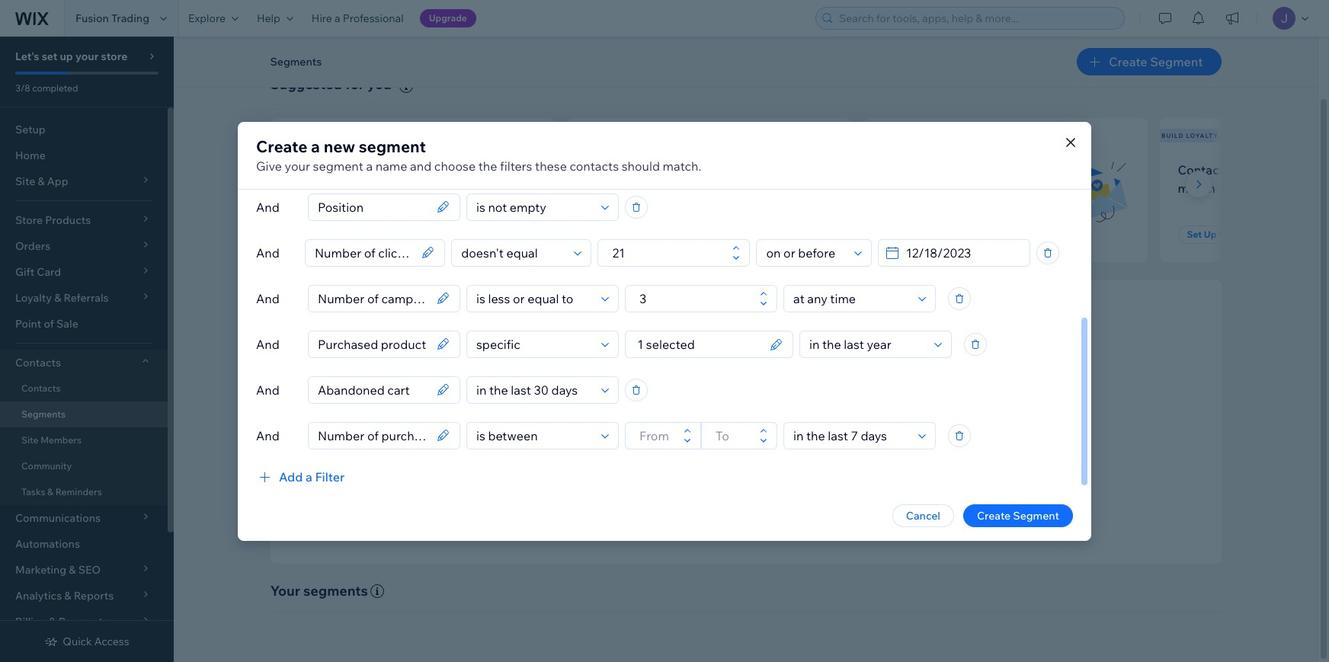 Task type: describe. For each thing, give the bounding box(es) containing it.
select an option field for enter a number text field
[[762, 240, 850, 266]]

customers
[[639, 162, 700, 177]]

should
[[622, 158, 660, 173]]

community
[[21, 460, 72, 472]]

sidebar element
[[0, 37, 174, 662]]

3/8
[[15, 82, 30, 94]]

filter
[[315, 469, 345, 484]]

set
[[42, 50, 57, 63]]

sale
[[56, 317, 78, 331]]

point
[[15, 317, 41, 331]]

active email subscribers who clicked on your campaign
[[882, 162, 1049, 196]]

a inside potential customers who haven't made a purchase yet
[[665, 181, 672, 196]]

trading
[[111, 11, 149, 25]]

quick
[[63, 635, 92, 649]]

hire a professional
[[312, 11, 404, 25]]

new for new subscribers
[[272, 132, 289, 139]]

4 set up segment button from the left
[[1178, 226, 1268, 244]]

new subscribers
[[272, 132, 343, 139]]

site members
[[21, 435, 82, 446]]

To text field
[[711, 423, 755, 449]]

campaign
[[971, 181, 1028, 196]]

automations link
[[0, 531, 168, 557]]

home
[[15, 149, 46, 162]]

and inside 'reach the right target audience create specific groups of contacts that update automatically send personalized email campaigns to drive sales and build trust'
[[843, 452, 862, 466]]

contacts for the contacts 'link'
[[21, 383, 61, 394]]

potential customers who haven't made a purchase yet
[[585, 162, 748, 196]]

contacts for contacts dropdown button
[[15, 356, 61, 370]]

the inside 'reach the right target audience create specific groups of contacts that update automatically send personalized email campaigns to drive sales and build trust'
[[687, 408, 709, 426]]

segments link
[[0, 402, 168, 428]]

up for clicked
[[908, 229, 920, 240]]

purchase
[[674, 181, 727, 196]]

suggested for you
[[270, 75, 392, 93]]

segments button
[[263, 50, 329, 73]]

create a new segment give your segment a name and choose the filters these contacts should match.
[[256, 136, 702, 173]]

home link
[[0, 143, 168, 168]]

help
[[257, 11, 280, 25]]

birthday
[[1270, 162, 1319, 177]]

a inside contacts with a birthday th
[[1261, 162, 1267, 177]]

1 vertical spatial segment
[[313, 158, 364, 173]]

your inside sidebar element
[[75, 50, 99, 63]]

a left new
[[311, 136, 320, 156]]

reminders
[[55, 486, 102, 498]]

cancel
[[906, 509, 941, 523]]

th
[[1321, 162, 1329, 177]]

contacts with a birthday th
[[1178, 162, 1329, 196]]

set for new contacts who recently subscribed to your mailing list
[[298, 229, 313, 240]]

0 vertical spatial segment
[[359, 136, 426, 156]]

reach
[[644, 408, 684, 426]]

set up segment button for made
[[585, 226, 675, 244]]

on
[[925, 181, 940, 196]]

3 and from the top
[[256, 291, 280, 306]]

your
[[270, 582, 300, 600]]

6 and from the top
[[256, 428, 280, 443]]

list
[[443, 181, 461, 196]]

specific
[[630, 431, 669, 445]]

a left name
[[366, 158, 373, 173]]

tasks
[[21, 486, 45, 498]]

groups
[[671, 431, 706, 445]]

build loyalty
[[1162, 132, 1219, 139]]

that
[[767, 431, 787, 445]]

From text field
[[635, 423, 679, 449]]

setup
[[15, 123, 46, 136]]

segments for segments link
[[21, 409, 66, 420]]

you
[[367, 75, 392, 93]]

your inside active email subscribers who clicked on your campaign
[[942, 181, 968, 196]]

add a filter button
[[256, 468, 345, 486]]

subscribers inside active email subscribers who clicked on your campaign
[[955, 162, 1022, 177]]

community link
[[0, 454, 168, 480]]

automations
[[15, 537, 80, 551]]

professional
[[343, 11, 404, 25]]

new
[[324, 136, 355, 156]]

mailing
[[399, 181, 441, 196]]

1 and from the top
[[256, 199, 280, 215]]

access
[[94, 635, 129, 649]]

quick access
[[63, 635, 129, 649]]

cancel button
[[893, 504, 954, 527]]

your inside new contacts who recently subscribed to your mailing list
[[370, 181, 396, 196]]

site
[[21, 435, 38, 446]]

4 set up segment from the left
[[1187, 229, 1259, 240]]

a inside button
[[306, 469, 312, 484]]

set up segment button for clicked
[[882, 226, 971, 244]]

explore
[[188, 11, 226, 25]]

update
[[789, 431, 825, 445]]

let's
[[15, 50, 39, 63]]

select an option field for select options field
[[805, 331, 930, 357]]

clicked
[[882, 181, 922, 196]]

help button
[[248, 0, 303, 37]]

5 and from the top
[[256, 382, 280, 398]]

of inside point of sale link
[[44, 317, 54, 331]]

to inside 'reach the right target audience create specific groups of contacts that update automatically send personalized email campaigns to drive sales and build trust'
[[775, 452, 785, 466]]

audience
[[789, 408, 848, 426]]

personalized
[[623, 452, 687, 466]]

point of sale
[[15, 317, 78, 331]]

your inside the create a new segment give your segment a name and choose the filters these contacts should match.
[[285, 158, 310, 173]]

choose
[[434, 158, 476, 173]]

0 vertical spatial create segment
[[1109, 54, 1203, 69]]

segments
[[303, 582, 368, 600]]

email inside 'reach the right target audience create specific groups of contacts that update automatically send personalized email campaigns to drive sales and build trust'
[[689, 452, 716, 466]]

fusion trading
[[75, 11, 149, 25]]

made
[[630, 181, 662, 196]]

site members link
[[0, 428, 168, 454]]

add
[[279, 469, 303, 484]]

and inside the create a new segment give your segment a name and choose the filters these contacts should match.
[[410, 158, 432, 173]]

set up segment for subscribed
[[298, 229, 369, 240]]

set up segment button for subscribed
[[289, 226, 378, 244]]

of inside 'reach the right target audience create specific groups of contacts that update automatically send personalized email campaigns to drive sales and build trust'
[[709, 431, 719, 445]]

new for new contacts who recently subscribed to your mailing list
[[289, 162, 314, 177]]

create inside the create a new segment give your segment a name and choose the filters these contacts should match.
[[256, 136, 308, 156]]

members
[[41, 435, 82, 446]]

new contacts who recently subscribed to your mailing list
[[289, 162, 461, 196]]

12/18/2023 field
[[902, 240, 1025, 266]]



Task type: locate. For each thing, give the bounding box(es) containing it.
to right subscribed
[[355, 181, 367, 196]]

0 horizontal spatial to
[[355, 181, 367, 196]]

select an option field for enter a number text box
[[789, 285, 914, 311]]

contacts inside the create a new segment give your segment a name and choose the filters these contacts should match.
[[570, 158, 619, 173]]

1 vertical spatial subscribers
[[955, 162, 1022, 177]]

set
[[298, 229, 313, 240], [594, 229, 609, 240], [891, 229, 906, 240], [1187, 229, 1202, 240]]

1 up from the left
[[315, 229, 327, 240]]

1 vertical spatial the
[[687, 408, 709, 426]]

upgrade button
[[420, 9, 476, 27]]

segments up suggested
[[270, 55, 322, 69]]

create segment button for cancel
[[964, 504, 1073, 527]]

email up on
[[921, 162, 952, 177]]

set up segment down contacts with a birthday th
[[1187, 229, 1259, 240]]

who inside new contacts who recently subscribed to your mailing list
[[370, 162, 394, 177]]

segments up site members on the left bottom of page
[[21, 409, 66, 420]]

who
[[370, 162, 394, 177], [702, 162, 727, 177], [1025, 162, 1049, 177]]

1 horizontal spatial to
[[775, 452, 785, 466]]

3 who from the left
[[1025, 162, 1049, 177]]

1 vertical spatial create segment
[[977, 509, 1060, 523]]

and
[[256, 199, 280, 215], [256, 245, 280, 260], [256, 291, 280, 306], [256, 337, 280, 352], [256, 382, 280, 398], [256, 428, 280, 443]]

your right on
[[942, 181, 968, 196]]

subscribers down suggested
[[291, 132, 343, 139]]

list
[[267, 118, 1329, 262]]

your right up
[[75, 50, 99, 63]]

4 set from the left
[[1187, 229, 1202, 240]]

a
[[335, 11, 341, 25], [311, 136, 320, 156], [366, 158, 373, 173], [1261, 162, 1267, 177], [665, 181, 672, 196], [306, 469, 312, 484]]

create segment button
[[1077, 48, 1222, 75], [964, 504, 1073, 527]]

contacts inside 'reach the right target audience create specific groups of contacts that update automatically send personalized email campaigns to drive sales and build trust'
[[721, 431, 764, 445]]

subscribers up campaign
[[955, 162, 1022, 177]]

match.
[[663, 158, 702, 173]]

1 vertical spatial contacts
[[15, 356, 61, 370]]

subscribers
[[291, 132, 343, 139], [955, 162, 1022, 177]]

a right hire
[[335, 11, 341, 25]]

1 vertical spatial and
[[843, 452, 862, 466]]

1 horizontal spatial create segment
[[1109, 54, 1203, 69]]

these
[[535, 158, 567, 173]]

build
[[864, 452, 889, 466]]

0 vertical spatial email
[[921, 162, 952, 177]]

2 up from the left
[[611, 229, 624, 240]]

who inside active email subscribers who clicked on your campaign
[[1025, 162, 1049, 177]]

0 horizontal spatial who
[[370, 162, 394, 177]]

email
[[921, 162, 952, 177], [689, 452, 716, 466]]

upgrade
[[429, 12, 467, 24]]

contacts
[[570, 158, 619, 173], [317, 162, 367, 177], [721, 431, 764, 445]]

email down groups
[[689, 452, 716, 466]]

None field
[[313, 194, 432, 220], [310, 240, 417, 266], [313, 285, 432, 311], [313, 331, 432, 357], [313, 377, 432, 403], [313, 423, 432, 449], [313, 194, 432, 220], [310, 240, 417, 266], [313, 285, 432, 311], [313, 331, 432, 357], [313, 377, 432, 403], [313, 423, 432, 449]]

&
[[47, 486, 53, 498]]

your segments
[[270, 582, 368, 600]]

a down customers on the top of page
[[665, 181, 672, 196]]

potential
[[585, 162, 636, 177]]

store
[[101, 50, 128, 63]]

contacts up campaigns
[[721, 431, 764, 445]]

set up segment down on
[[891, 229, 962, 240]]

1 horizontal spatial email
[[921, 162, 952, 177]]

1 vertical spatial segments
[[21, 409, 66, 420]]

0 horizontal spatial contacts
[[317, 162, 367, 177]]

0 horizontal spatial segments
[[21, 409, 66, 420]]

2 horizontal spatial who
[[1025, 162, 1049, 177]]

right
[[712, 408, 743, 426]]

1 horizontal spatial of
[[709, 431, 719, 445]]

new inside new contacts who recently subscribed to your mailing list
[[289, 162, 314, 177]]

1 vertical spatial of
[[709, 431, 719, 445]]

1 horizontal spatial and
[[843, 452, 862, 466]]

segment
[[1150, 54, 1203, 69], [329, 229, 369, 240], [626, 229, 666, 240], [922, 229, 962, 240], [1219, 229, 1259, 240], [1013, 509, 1060, 523]]

contacts inside new contacts who recently subscribed to your mailing list
[[317, 162, 367, 177]]

2 who from the left
[[702, 162, 727, 177]]

who up purchase
[[702, 162, 727, 177]]

sales
[[815, 452, 840, 466]]

create segment button for segments
[[1077, 48, 1222, 75]]

new
[[272, 132, 289, 139], [289, 162, 314, 177]]

contacts down contacts dropdown button
[[21, 383, 61, 394]]

to left "drive"
[[775, 452, 785, 466]]

up down contacts with a birthday th
[[1204, 229, 1217, 240]]

a right the with at the right of the page
[[1261, 162, 1267, 177]]

active
[[882, 162, 918, 177]]

0 horizontal spatial email
[[689, 452, 716, 466]]

3 set up segment from the left
[[891, 229, 962, 240]]

up down haven't
[[611, 229, 624, 240]]

up for subscribed
[[315, 229, 327, 240]]

contacts down the point of sale
[[15, 356, 61, 370]]

0 vertical spatial create segment button
[[1077, 48, 1222, 75]]

new up give
[[272, 132, 289, 139]]

2 horizontal spatial contacts
[[721, 431, 764, 445]]

1 set from the left
[[298, 229, 313, 240]]

segment up name
[[359, 136, 426, 156]]

drive
[[788, 452, 813, 466]]

1 horizontal spatial contacts
[[570, 158, 619, 173]]

contacts up haven't
[[570, 158, 619, 173]]

up for made
[[611, 229, 624, 240]]

of left sale
[[44, 317, 54, 331]]

setup link
[[0, 117, 168, 143]]

hire a professional link
[[303, 0, 413, 37]]

0 vertical spatial subscribers
[[291, 132, 343, 139]]

2 set up segment from the left
[[594, 229, 666, 240]]

3/8 completed
[[15, 82, 78, 94]]

contacts inside 'link'
[[21, 383, 61, 394]]

up
[[315, 229, 327, 240], [611, 229, 624, 240], [908, 229, 920, 240], [1204, 229, 1217, 240]]

3 up from the left
[[908, 229, 920, 240]]

contacts down loyalty
[[1178, 162, 1230, 177]]

campaigns
[[718, 452, 773, 466]]

suggested
[[270, 75, 342, 93]]

and down automatically
[[843, 452, 862, 466]]

segments inside button
[[270, 55, 322, 69]]

create inside 'reach the right target audience create specific groups of contacts that update automatically send personalized email campaigns to drive sales and build trust'
[[594, 431, 628, 445]]

filters
[[500, 158, 532, 173]]

Select an option field
[[762, 240, 850, 266], [789, 285, 914, 311], [805, 331, 930, 357], [789, 423, 914, 449]]

recently
[[397, 162, 444, 177]]

set for potential customers who haven't made a purchase yet
[[594, 229, 609, 240]]

and up mailing
[[410, 158, 432, 173]]

of down right
[[709, 431, 719, 445]]

2 vertical spatial contacts
[[21, 383, 61, 394]]

set up segment down subscribed
[[298, 229, 369, 240]]

create
[[1109, 54, 1148, 69], [256, 136, 308, 156], [594, 431, 628, 445], [977, 509, 1011, 523]]

0 vertical spatial segments
[[270, 55, 322, 69]]

set up segment for clicked
[[891, 229, 962, 240]]

2 set from the left
[[594, 229, 609, 240]]

0 horizontal spatial of
[[44, 317, 54, 331]]

who for purchase
[[702, 162, 727, 177]]

1 vertical spatial email
[[689, 452, 716, 466]]

reach the right target audience create specific groups of contacts that update automatically send personalized email campaigns to drive sales and build trust
[[594, 408, 915, 466]]

tasks & reminders link
[[0, 480, 168, 505]]

fusion
[[75, 11, 109, 25]]

and
[[410, 158, 432, 173], [843, 452, 862, 466]]

0 horizontal spatial create segment
[[977, 509, 1060, 523]]

Select options field
[[630, 331, 765, 357]]

Choose a condition field
[[472, 194, 597, 220], [457, 240, 570, 266], [472, 285, 597, 311], [472, 331, 597, 357], [472, 377, 597, 403], [472, 423, 597, 449]]

segment
[[359, 136, 426, 156], [313, 158, 364, 173]]

trust
[[891, 452, 915, 466]]

of
[[44, 317, 54, 331], [709, 431, 719, 445]]

set up segment button down made
[[585, 226, 675, 244]]

0 vertical spatial to
[[355, 181, 367, 196]]

set up segment for made
[[594, 229, 666, 240]]

segment down new
[[313, 158, 364, 173]]

0 horizontal spatial and
[[410, 158, 432, 173]]

loyalty
[[1186, 132, 1219, 139]]

0 horizontal spatial subscribers
[[291, 132, 343, 139]]

the left filters at the left top of page
[[479, 158, 497, 173]]

a right add
[[306, 469, 312, 484]]

new up subscribed
[[289, 162, 314, 177]]

to inside new contacts who recently subscribed to your mailing list
[[355, 181, 367, 196]]

0 horizontal spatial the
[[479, 158, 497, 173]]

hire
[[312, 11, 332, 25]]

completed
[[32, 82, 78, 94]]

up
[[60, 50, 73, 63]]

haven't
[[585, 181, 627, 196]]

contacts inside contacts with a birthday th
[[1178, 162, 1230, 177]]

1 horizontal spatial create segment button
[[1077, 48, 1222, 75]]

contacts link
[[0, 376, 168, 402]]

3 set up segment button from the left
[[882, 226, 971, 244]]

add a filter
[[279, 469, 345, 484]]

4 up from the left
[[1204, 229, 1217, 240]]

email inside active email subscribers who clicked on your campaign
[[921, 162, 952, 177]]

contacts
[[1178, 162, 1230, 177], [15, 356, 61, 370], [21, 383, 61, 394]]

Enter a number text field
[[608, 240, 728, 266]]

the inside the create a new segment give your segment a name and choose the filters these contacts should match.
[[479, 158, 497, 173]]

build
[[1162, 132, 1184, 139]]

segments inside sidebar element
[[21, 409, 66, 420]]

2 set up segment button from the left
[[585, 226, 675, 244]]

subscribed
[[289, 181, 353, 196]]

give
[[256, 158, 282, 173]]

4 and from the top
[[256, 337, 280, 352]]

target
[[746, 408, 785, 426]]

3 set from the left
[[891, 229, 906, 240]]

2 and from the top
[[256, 245, 280, 260]]

up down subscribed
[[315, 229, 327, 240]]

contacts down new
[[317, 162, 367, 177]]

0 vertical spatial contacts
[[1178, 162, 1230, 177]]

list containing new contacts who recently subscribed to your mailing list
[[267, 118, 1329, 262]]

1 horizontal spatial who
[[702, 162, 727, 177]]

set up segment button down contacts with a birthday th
[[1178, 226, 1268, 244]]

0 vertical spatial new
[[272, 132, 289, 139]]

create segment
[[1109, 54, 1203, 69], [977, 509, 1060, 523]]

1 vertical spatial new
[[289, 162, 314, 177]]

with
[[1233, 162, 1258, 177]]

1 horizontal spatial segments
[[270, 55, 322, 69]]

1 vertical spatial create segment button
[[964, 504, 1073, 527]]

1 set up segment button from the left
[[289, 226, 378, 244]]

set for active email subscribers who clicked on your campaign
[[891, 229, 906, 240]]

0 vertical spatial the
[[479, 158, 497, 173]]

1 vertical spatial to
[[775, 452, 785, 466]]

set up segment button
[[289, 226, 378, 244], [585, 226, 675, 244], [882, 226, 971, 244], [1178, 226, 1268, 244]]

for
[[345, 75, 364, 93]]

your down name
[[370, 181, 396, 196]]

who up campaign
[[1025, 162, 1049, 177]]

0 vertical spatial and
[[410, 158, 432, 173]]

yet
[[730, 181, 748, 196]]

your right give
[[285, 158, 310, 173]]

1 who from the left
[[370, 162, 394, 177]]

set up segment button down subscribed
[[289, 226, 378, 244]]

the up groups
[[687, 408, 709, 426]]

name
[[376, 158, 407, 173]]

Enter a number text field
[[635, 285, 755, 311]]

set up segment down made
[[594, 229, 666, 240]]

let's set up your store
[[15, 50, 128, 63]]

set up segment
[[298, 229, 369, 240], [594, 229, 666, 240], [891, 229, 962, 240], [1187, 229, 1259, 240]]

who inside potential customers who haven't made a purchase yet
[[702, 162, 727, 177]]

1 set up segment from the left
[[298, 229, 369, 240]]

Search for tools, apps, help & more... field
[[835, 8, 1120, 29]]

who left recently
[[370, 162, 394, 177]]

1 horizontal spatial the
[[687, 408, 709, 426]]

0 vertical spatial of
[[44, 317, 54, 331]]

up down the clicked
[[908, 229, 920, 240]]

segments for segments button
[[270, 55, 322, 69]]

who for your
[[370, 162, 394, 177]]

contacts inside dropdown button
[[15, 356, 61, 370]]

1 horizontal spatial subscribers
[[955, 162, 1022, 177]]

set up segment button down on
[[882, 226, 971, 244]]

0 horizontal spatial create segment button
[[964, 504, 1073, 527]]

contacts button
[[0, 350, 168, 376]]

automatically
[[827, 431, 894, 445]]



Task type: vqa. For each thing, say whether or not it's contained in the screenshot.
left "email"
yes



